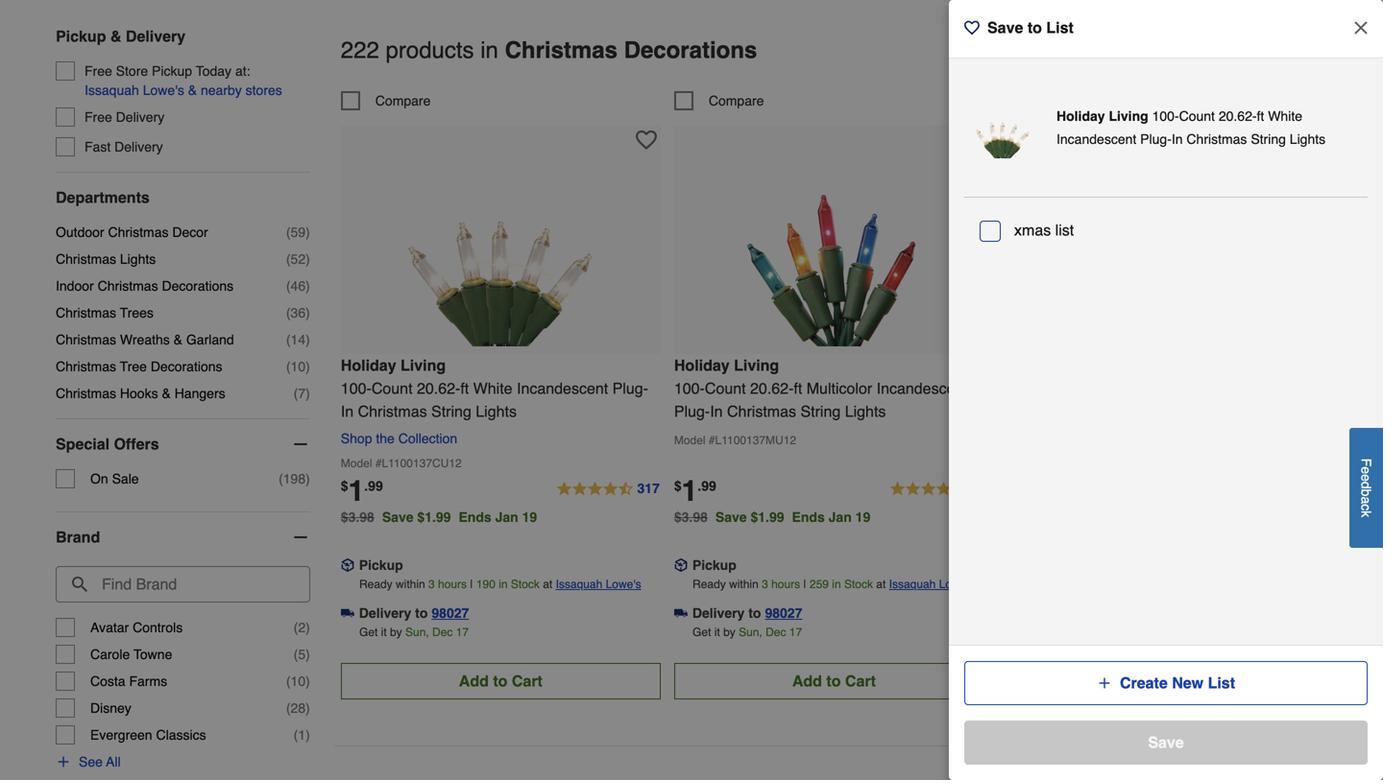 Task type: describe. For each thing, give the bounding box(es) containing it.
classics
[[156, 728, 206, 743]]

special
[[56, 436, 110, 453]]

20.62- for holiday living 100-count 20.62-ft multicolor incandescent plug-in christmas string lights
[[750, 380, 794, 398]]

by for ready within 3 hours | 259 in stock at issaquah lowe's
[[723, 626, 735, 640]]

christmas trees
[[56, 305, 154, 321]]

costa farms
[[90, 674, 167, 690]]

f
[[1359, 459, 1374, 467]]

2 savings save $1.99 element from the left
[[715, 510, 878, 525]]

living for holiday living 100-count 20.62-ft multicolor incandescent plug-in christmas string lights
[[734, 357, 779, 374]]

( for outdoor christmas decor
[[286, 225, 291, 240]]

incandescent for holiday living 100-count 20.62-ft white incandescent plug- in christmas string lights
[[517, 380, 608, 398]]

costa
[[90, 674, 125, 690]]

indoor christmas decorations
[[56, 279, 234, 294]]

list for save to list
[[1046, 19, 1074, 36]]

add for first add to cart button from left
[[459, 673, 489, 690]]

( 59 )
[[286, 225, 310, 240]]

cart for first add to cart button from left
[[512, 673, 543, 690]]

10 for costa farms
[[291, 674, 306, 690]]

& up store on the left of page
[[110, 27, 121, 45]]

departments element
[[56, 188, 310, 208]]

cart for 3rd add to cart button from the left
[[1179, 673, 1209, 690]]

( 1 )
[[294, 728, 310, 743]]

( for christmas hooks & hangers
[[294, 386, 298, 402]]

4.5 stars image for 2nd 'savings save $1.99' element
[[889, 478, 994, 501]]

dec for 190
[[432, 626, 453, 640]]

chat invite button image
[[1296, 709, 1354, 767]]

ft for holiday living 100-count 20.62-ft multicolor incandescent plug-in christmas string lights
[[794, 380, 802, 398]]

.99 for was price $3.98 element related to 2nd 'savings save $1.99' element
[[698, 479, 716, 494]]

controls
[[133, 621, 183, 636]]

) for indoor christmas decorations
[[306, 279, 310, 294]]

minus image for brand
[[291, 528, 310, 548]]

incandescent for holiday living 100-count 20.62-ft multicolor incandescent plug-in christmas string lights
[[877, 380, 968, 398]]

get for ready within 3 hours | 259 in stock at issaquah lowe's
[[693, 626, 711, 640]]

222
[[341, 37, 379, 63]]

new
[[1172, 675, 1204, 693]]

model # l1100137mu12
[[674, 434, 796, 447]]

3 add to cart button from the left
[[1007, 664, 1327, 700]]

& for hooks
[[162, 386, 171, 402]]

( for christmas lights
[[286, 252, 291, 267]]

close image
[[1351, 18, 1371, 37]]

2 $ from the left
[[674, 479, 682, 494]]

decorations for ( 10 )
[[151, 359, 222, 375]]

0 horizontal spatial in
[[480, 37, 498, 63]]

& for wreaths
[[174, 332, 183, 348]]

plus image for create
[[1097, 676, 1112, 692]]

1001813154 element
[[674, 91, 764, 110]]

( 36 )
[[286, 305, 310, 321]]

trees
[[120, 305, 154, 321]]

( 2 )
[[294, 621, 310, 636]]

carole towne
[[90, 647, 172, 663]]

nearby
[[201, 83, 242, 98]]

collection
[[398, 431, 457, 446]]

products
[[386, 37, 474, 63]]

xmas list
[[1014, 221, 1074, 239]]

issaquah lowe's & nearby stores
[[85, 83, 282, 98]]

222 products in christmas decorations
[[341, 37, 757, 63]]

20.62- inside 100-count 20.62-ft white incandescent plug-in christmas string lights
[[1219, 109, 1257, 124]]

the
[[376, 431, 395, 446]]

ends jan 19 element for 2nd 'savings save $1.99' element
[[792, 510, 878, 525]]

get it by sun, dec 17 for ready within 3 hours | 259 in stock at issaquah lowe's
[[693, 626, 802, 640]]

( 198 )
[[279, 472, 310, 487]]

garland
[[186, 332, 234, 348]]

in inside 100-count 20.62-ft white incandescent plug-in christmas string lights
[[1172, 132, 1183, 147]]

it for ready within 3 hours | 190 in stock at issaquah lowe's
[[381, 626, 387, 640]]

$ 1 .99 for was price $3.98 element related to 2nd 'savings save $1.99' element
[[674, 475, 716, 508]]

a
[[1359, 497, 1374, 504]]

see
[[79, 755, 103, 770]]

ft for holiday living 100-count 20.62-ft white incandescent plug- in christmas string lights
[[460, 380, 469, 398]]

on
[[90, 472, 108, 487]]

stock for 190
[[511, 578, 540, 592]]

create
[[1120, 675, 1168, 693]]

1 jan from the left
[[495, 510, 518, 525]]

holiday for holiday living 100-count 20.62-ft white incandescent plug- in christmas string lights
[[341, 357, 396, 374]]

add for 3rd add to cart button from the left
[[1126, 673, 1155, 690]]

see all button
[[56, 753, 121, 772]]

christmas inside "holiday living 100-count 20.62-ft white incandescent plug- in christmas string lights"
[[358, 403, 427, 421]]

hangers
[[175, 386, 225, 402]]

all
[[106, 755, 121, 770]]

shop
[[341, 431, 372, 446]]

get it by sun, dec 17 for ready within 3 hours | 190 in stock at issaquah lowe's
[[359, 626, 469, 640]]

create new list
[[1120, 675, 1235, 693]]

98027 button for 190
[[432, 604, 469, 623]]

14
[[291, 332, 306, 348]]

$3.98 for second 'savings save $1.99' element from right
[[341, 510, 374, 525]]

$3.98 for 2nd 'savings save $1.99' element
[[674, 510, 708, 525]]

17 for 259
[[789, 626, 802, 640]]

actual price $1.99 element for was price $3.98 element related to 2nd 'savings save $1.99' element
[[674, 475, 716, 508]]

within for ready within 3 hours | 190 in stock at issaquah lowe's
[[396, 578, 425, 592]]

string inside 100-count 20.62-ft white incandescent plug-in christmas string lights
[[1251, 132, 1286, 147]]

0 vertical spatial decorations
[[624, 37, 757, 63]]

in for ready within 3 hours | 259 in stock at issaquah lowe's
[[832, 578, 841, 592]]

( for christmas trees
[[286, 305, 291, 321]]

1001813120 element
[[341, 91, 431, 110]]

wreaths
[[120, 332, 170, 348]]

$ 1 .99 for second 'savings save $1.99' element from right's was price $3.98 element
[[341, 475, 383, 508]]

5
[[298, 647, 306, 663]]

plus image for see
[[56, 755, 71, 770]]

shop the collection link
[[341, 431, 465, 446]]

truck filled image for ready within 3 hours | 259 in stock at issaquah lowe's
[[674, 607, 688, 621]]

fast delivery
[[85, 139, 163, 155]]

at for 190
[[543, 578, 553, 592]]

christmas tree decorations
[[56, 359, 222, 375]]

ends for second 'savings save $1.99' element from right's "ends jan 19" element
[[459, 510, 491, 525]]

cart for 2nd add to cart button from right
[[845, 673, 876, 690]]

special offers button
[[56, 420, 310, 470]]

save inside button
[[1148, 734, 1184, 752]]

ready within 3 hours | 259 in stock at issaquah lowe's
[[693, 578, 975, 592]]

christmas inside 100-count 20.62-ft white incandescent plug-in christmas string lights
[[1187, 132, 1247, 147]]

198
[[283, 472, 306, 487]]

2
[[298, 621, 306, 636]]

| for 190
[[470, 578, 473, 592]]

98027 button for 259
[[765, 604, 802, 623]]

317
[[637, 481, 660, 496]]

at:
[[235, 63, 250, 79]]

( 52 )
[[286, 252, 310, 267]]

190
[[476, 578, 495, 592]]

holiday living image
[[972, 97, 1033, 158]]

( 14 )
[[286, 332, 310, 348]]

( for evergreen classics
[[294, 728, 298, 743]]

create new list button
[[964, 662, 1368, 706]]

17 for 190
[[456, 626, 469, 640]]

add for 2nd add to cart button from right
[[792, 673, 822, 690]]

disney
[[90, 701, 131, 717]]

free store pickup today at:
[[85, 63, 250, 79]]

christmas inside the holiday living 100-count 20.62-ft multicolor incandescent plug-in christmas string lights
[[727, 403, 796, 421]]

christmas hooks & hangers
[[56, 386, 225, 402]]

living for holiday living 100-count 20.62-ft white incandescent plug- in christmas string lights
[[401, 357, 446, 374]]

decor
[[172, 225, 208, 240]]

10 for christmas tree decorations
[[291, 359, 306, 375]]

sale
[[112, 472, 139, 487]]

save up the 5013254527 element
[[987, 19, 1023, 36]]

in for holiday living 100-count 20.62-ft white incandescent plug- in christmas string lights
[[341, 403, 354, 421]]

incandescent inside 100-count 20.62-ft white incandescent plug-in christmas string lights
[[1057, 132, 1137, 147]]

christmas wreaths & garland
[[56, 332, 234, 348]]

shop the collection
[[341, 431, 457, 446]]

it for ready within 3 hours | 259 in stock at issaquah lowe's
[[714, 626, 720, 640]]

holiday living 100-count 20.62-ft multicolor incandescent plug-in christmas string lights
[[674, 357, 968, 421]]

b
[[1359, 489, 1374, 497]]

ft inside 100-count 20.62-ft white incandescent plug-in christmas string lights
[[1257, 109, 1264, 124]]

fast
[[85, 139, 111, 155]]

on sale
[[90, 472, 139, 487]]

brand button
[[56, 513, 310, 563]]

lights inside 100-count 20.62-ft white incandescent plug-in christmas string lights
[[1290, 132, 1326, 147]]

plug- for holiday living 100-count 20.62-ft multicolor incandescent plug-in christmas string lights
[[674, 403, 710, 421]]

100-count 20.62-ft white incandescent plug-in christmas string lights
[[1057, 109, 1326, 147]]

tree
[[120, 359, 147, 375]]

2 e from the top
[[1359, 474, 1374, 482]]

lights inside the holiday living 100-count 20.62-ft multicolor incandescent plug-in christmas string lights
[[845, 403, 886, 421]]

1 $ from the left
[[341, 479, 348, 494]]

list for create new list
[[1208, 675, 1235, 693]]

was price $3.98 element for 2nd 'savings save $1.99' element
[[674, 505, 715, 525]]

at for 259
[[876, 578, 886, 592]]

c
[[1359, 504, 1374, 511]]

issaquah for ready within 3 hours | 190 in stock at issaquah lowe's
[[556, 578, 602, 592]]

indoor
[[56, 279, 94, 294]]

$3.98 save $1.99 ends jan 19 for "ends jan 19" element associated with 2nd 'savings save $1.99' element
[[674, 510, 870, 525]]

lowe's for ready within 3 hours | 190 in stock at issaquah lowe's
[[606, 578, 641, 592]]

store
[[116, 63, 148, 79]]

7
[[298, 386, 306, 402]]

holiday living 100-count 20.62-ft white incandescent plug- in christmas string lights
[[341, 357, 648, 421]]

( for christmas wreaths & garland
[[286, 332, 291, 348]]



Task type: vqa. For each thing, say whether or not it's contained in the screenshot.


Task type: locate. For each thing, give the bounding box(es) containing it.
2 pickup image from the left
[[674, 559, 688, 572]]

heart outline image
[[964, 20, 980, 36], [636, 130, 657, 151], [969, 130, 990, 151], [1302, 130, 1323, 151]]

0 vertical spatial white
[[1268, 109, 1302, 124]]

2 98027 from the left
[[765, 606, 802, 621]]

2 horizontal spatial cart
[[1179, 673, 1209, 690]]

holiday up model # l1100137mu12
[[674, 357, 730, 374]]

1 horizontal spatial 3
[[762, 578, 768, 592]]

1 horizontal spatial #
[[709, 434, 715, 447]]

truck filled image
[[341, 607, 354, 621], [674, 607, 688, 621]]

1 horizontal spatial plug-
[[674, 403, 710, 421]]

add to cart button
[[341, 664, 661, 700], [674, 664, 994, 700], [1007, 664, 1327, 700]]

1 horizontal spatial ft
[[794, 380, 802, 398]]

1 .99 from the left
[[364, 479, 383, 494]]

2 jan from the left
[[829, 510, 852, 525]]

) up '( 46 )'
[[306, 252, 310, 267]]

0 horizontal spatial 98027 button
[[432, 604, 469, 623]]

l1100137mu12
[[715, 434, 796, 447]]

e up b
[[1359, 474, 1374, 482]]

0 horizontal spatial model
[[341, 457, 372, 470]]

save down create new list button
[[1148, 734, 1184, 752]]

98027 button down ready within 3 hours | 259 in stock at issaquah lowe's
[[765, 604, 802, 623]]

1 vertical spatial model
[[341, 457, 372, 470]]

( 10 )
[[286, 359, 310, 375], [286, 674, 310, 690]]

12 ) from the top
[[306, 701, 310, 717]]

0 horizontal spatial add
[[459, 673, 489, 690]]

) for costa farms
[[306, 674, 310, 690]]

1 ready from the left
[[359, 578, 393, 592]]

317 button
[[556, 478, 661, 501]]

1 98027 button from the left
[[432, 604, 469, 623]]

1 minus image from the top
[[291, 435, 310, 454]]

& inside issaquah lowe's & nearby stores button
[[188, 83, 197, 98]]

save down model # l1100137mu12
[[715, 510, 747, 525]]

100- up model # l1100137mu12
[[674, 380, 705, 398]]

string inside "holiday living 100-count 20.62-ft white incandescent plug- in christmas string lights"
[[431, 403, 471, 421]]

0 horizontal spatial within
[[396, 578, 425, 592]]

minus image
[[291, 435, 310, 454], [291, 528, 310, 548]]

1 horizontal spatial sun,
[[739, 626, 762, 640]]

2 horizontal spatial 100-
[[1152, 109, 1179, 124]]

$3.98 down model # l1100137mu12
[[674, 510, 708, 525]]

2 4.5 stars image from the left
[[889, 478, 994, 501]]

today
[[196, 63, 232, 79]]

3 ) from the top
[[306, 279, 310, 294]]

k
[[1359, 511, 1374, 518]]

1 horizontal spatial $ 1 .99
[[674, 475, 716, 508]]

) up ( 1 )
[[306, 701, 310, 717]]

100- up shop
[[341, 380, 372, 398]]

2 get it by sun, dec 17 from the left
[[693, 626, 802, 640]]

| for 259
[[803, 578, 806, 592]]

sun, for ready within 3 hours | 259 in stock at issaquah lowe's
[[739, 626, 762, 640]]

1 truck filled image from the left
[[341, 607, 354, 621]]

living inside the holiday living 100-count 20.62-ft multicolor incandescent plug-in christmas string lights
[[734, 357, 779, 374]]

0 horizontal spatial cart
[[512, 673, 543, 690]]

incandescent inside the holiday living 100-count 20.62-ft multicolor incandescent plug-in christmas string lights
[[877, 380, 968, 398]]

0 horizontal spatial plus image
[[56, 755, 71, 770]]

100- for holiday living 100-count 20.62-ft multicolor incandescent plug-in christmas string lights
[[674, 380, 705, 398]]

1 horizontal spatial actual price $1.99 element
[[674, 475, 716, 508]]

ends jan 19 element
[[459, 510, 545, 525], [792, 510, 878, 525]]

0 horizontal spatial 1
[[298, 728, 306, 743]]

1 ) from the top
[[306, 225, 310, 240]]

plug- inside "holiday living 100-count 20.62-ft white incandescent plug- in christmas string lights"
[[612, 380, 648, 398]]

1 horizontal spatial ends
[[792, 510, 825, 525]]

holiday inside the holiday living 100-count 20.62-ft multicolor incandescent plug-in christmas string lights
[[674, 357, 730, 374]]

( for avatar controls
[[294, 621, 298, 636]]

outdoor
[[56, 225, 104, 240]]

2 was price $3.98 element from the left
[[674, 505, 715, 525]]

1 dec from the left
[[432, 626, 453, 640]]

) for avatar controls
[[306, 621, 310, 636]]

jan
[[495, 510, 518, 525], [829, 510, 852, 525]]

e
[[1359, 467, 1374, 474], [1359, 474, 1374, 482]]

) for christmas tree decorations
[[306, 359, 310, 375]]

2 minus image from the top
[[291, 528, 310, 548]]

0 vertical spatial list
[[1046, 19, 1074, 36]]

100- right holiday living
[[1152, 109, 1179, 124]]

savings save $1.99 element down the l1100137cu12
[[382, 510, 545, 525]]

3 left 259
[[762, 578, 768, 592]]

2 horizontal spatial holiday
[[1057, 109, 1105, 124]]

98027 for 190
[[432, 606, 469, 621]]

save
[[987, 19, 1023, 36], [382, 510, 414, 525], [715, 510, 747, 525], [1148, 734, 1184, 752]]

holiday right holiday living image
[[1057, 109, 1105, 124]]

( 46 )
[[286, 279, 310, 294]]

compare inside the 5013254527 element
[[1042, 93, 1097, 108]]

#
[[709, 434, 715, 447], [375, 457, 382, 470]]

2 98027 button from the left
[[765, 604, 802, 623]]

minus image for special offers
[[291, 435, 310, 454]]

count inside "holiday living 100-count 20.62-ft white incandescent plug- in christmas string lights"
[[372, 380, 413, 398]]

get
[[359, 626, 378, 640], [693, 626, 711, 640]]

20.62- inside the holiday living 100-count 20.62-ft multicolor incandescent plug-in christmas string lights
[[750, 380, 794, 398]]

savings save $1.99 element
[[382, 510, 545, 525], [715, 510, 878, 525]]

plug-
[[1140, 132, 1172, 147], [612, 380, 648, 398], [674, 403, 710, 421]]

) down ( 52 )
[[306, 279, 310, 294]]

free up fast
[[85, 110, 112, 125]]

0 vertical spatial plus image
[[1097, 676, 1112, 692]]

plug- inside the holiday living 100-count 20.62-ft multicolor incandescent plug-in christmas string lights
[[674, 403, 710, 421]]

2 $3.98 from the left
[[674, 510, 708, 525]]

0 horizontal spatial jan
[[495, 510, 518, 525]]

1 horizontal spatial |
[[803, 578, 806, 592]]

0 horizontal spatial string
[[431, 403, 471, 421]]

incandescent
[[1057, 132, 1137, 147], [517, 380, 608, 398], [877, 380, 968, 398]]

1 horizontal spatial lowe's
[[606, 578, 641, 592]]

( 10 ) for christmas tree decorations
[[286, 359, 310, 375]]

issaquah lowe's button for ready within 3 hours | 190 in stock at issaquah lowe's
[[556, 575, 641, 594]]

pickup image
[[341, 559, 354, 572], [674, 559, 688, 572]]

1 within from the left
[[396, 578, 425, 592]]

1 it from the left
[[381, 626, 387, 640]]

d
[[1359, 482, 1374, 489]]

0 horizontal spatial stock
[[511, 578, 540, 592]]

issaquah lowe's & nearby stores button
[[85, 81, 282, 100]]

100- inside "holiday living 100-count 20.62-ft white incandescent plug- in christmas string lights"
[[341, 380, 372, 398]]

1 horizontal spatial ready
[[693, 578, 726, 592]]

2 ( 10 ) from the top
[[286, 674, 310, 690]]

savings save $1.99 element up 259
[[715, 510, 878, 525]]

1 horizontal spatial 98027 button
[[765, 604, 802, 623]]

4 ) from the top
[[306, 305, 310, 321]]

3 cart from the left
[[1179, 673, 1209, 690]]

) for on sale
[[306, 472, 310, 487]]

17 down ready within 3 hours | 259 in stock at issaquah lowe's
[[789, 626, 802, 640]]

jan up ready within 3 hours | 190 in stock at issaquah lowe's
[[495, 510, 518, 525]]

issaquah for ready within 3 hours | 259 in stock at issaquah lowe's
[[889, 578, 936, 592]]

.99 down model # l1100137mu12
[[698, 479, 716, 494]]

2 $1.99 from the left
[[751, 510, 784, 525]]

) down 7
[[306, 472, 310, 487]]

) for christmas wreaths & garland
[[306, 332, 310, 348]]

4.5 stars image
[[556, 478, 661, 501], [889, 478, 994, 501]]

at right 259
[[876, 578, 886, 592]]

$3.98
[[341, 510, 374, 525], [674, 510, 708, 525]]

count inside the holiday living 100-count 20.62-ft multicolor incandescent plug-in christmas string lights
[[705, 380, 746, 398]]

46
[[291, 279, 306, 294]]

( for costa farms
[[286, 674, 291, 690]]

multicolor
[[807, 380, 872, 398]]

1 4.5 stars image from the left
[[556, 478, 661, 501]]

compare for the 5013254527 element
[[1042, 93, 1097, 108]]

10 up 28
[[291, 674, 306, 690]]

holiday for holiday living 100-count 20.62-ft multicolor incandescent plug-in christmas string lights
[[674, 357, 730, 374]]

sun, down ready within 3 hours | 190 in stock at issaquah lowe's
[[405, 626, 429, 640]]

$3.98 down the 'model # l1100137cu12'
[[341, 510, 374, 525]]

by for ready within 3 hours | 190 in stock at issaquah lowe's
[[390, 626, 402, 640]]

1 right 317
[[682, 475, 698, 508]]

plus image inside see all button
[[56, 755, 71, 770]]

delivery to 98027 down ready within 3 hours | 190 in stock at issaquah lowe's
[[359, 606, 469, 621]]

list up the 5013254527 element
[[1046, 19, 1074, 36]]

plus image inside create new list button
[[1097, 676, 1112, 692]]

1 19 from the left
[[522, 510, 537, 525]]

model # l1100137cu12
[[341, 457, 462, 470]]

4.5 stars image for second 'savings save $1.99' element from right
[[556, 478, 661, 501]]

$ 1 .99 down the 'model # l1100137cu12'
[[341, 475, 383, 508]]

7 ) from the top
[[306, 386, 310, 402]]

1 horizontal spatial $3.98
[[674, 510, 708, 525]]

1 horizontal spatial delivery to 98027
[[692, 606, 802, 621]]

2 horizontal spatial add to cart button
[[1007, 664, 1327, 700]]

1 ( 10 ) from the top
[[286, 359, 310, 375]]

0 vertical spatial minus image
[[291, 435, 310, 454]]

issaquah inside issaquah lowe's & nearby stores button
[[85, 83, 139, 98]]

in for holiday living 100-count 20.62-ft multicolor incandescent plug-in christmas string lights
[[710, 403, 723, 421]]

sun, for ready within 3 hours | 190 in stock at issaquah lowe's
[[405, 626, 429, 640]]

1 at from the left
[[543, 578, 553, 592]]

17
[[456, 626, 469, 640], [789, 626, 802, 640]]

actual price $1.99 element down the 'model # l1100137cu12'
[[341, 475, 383, 508]]

holiday
[[1057, 109, 1105, 124], [341, 357, 396, 374], [674, 357, 730, 374]]

0 horizontal spatial actual price $1.99 element
[[341, 475, 383, 508]]

0 horizontal spatial lowe's
[[143, 83, 184, 98]]

in right products
[[480, 37, 498, 63]]

) for outdoor christmas decor
[[306, 225, 310, 240]]

count up model # l1100137mu12
[[705, 380, 746, 398]]

1 e from the top
[[1359, 467, 1374, 474]]

hours left the 190
[[438, 578, 467, 592]]

5013254527 element
[[1007, 91, 1097, 110]]

pickup image for ready within 3 hours | 259 in stock at issaquah lowe's
[[674, 559, 688, 572]]

1 add to cart from the left
[[459, 673, 543, 690]]

lowe's inside button
[[143, 83, 184, 98]]

brand
[[56, 529, 100, 547]]

compare for "1001813120" element
[[375, 93, 431, 108]]

19 for second 'savings save $1.99' element from right's "ends jan 19" element
[[522, 510, 537, 525]]

| left the 190
[[470, 578, 473, 592]]

ready within 3 hours | 190 in stock at issaquah lowe's
[[359, 578, 641, 592]]

1 savings save $1.99 element from the left
[[382, 510, 545, 525]]

$1.99 for second 'savings save $1.99' element from right's "ends jan 19" element
[[417, 510, 451, 525]]

) up ( 14 )
[[306, 305, 310, 321]]

28
[[291, 701, 306, 717]]

living up l1100137mu12
[[734, 357, 779, 374]]

) down 36
[[306, 332, 310, 348]]

see all
[[79, 755, 121, 770]]

$1.99 down l1100137mu12
[[751, 510, 784, 525]]

in
[[480, 37, 498, 63], [499, 578, 508, 592], [832, 578, 841, 592]]

6 ) from the top
[[306, 359, 310, 375]]

) down the "( 2 )"
[[306, 647, 310, 663]]

) for christmas hooks & hangers
[[306, 386, 310, 402]]

save down the 'model # l1100137cu12'
[[382, 510, 414, 525]]

1 was price $3.98 element from the left
[[341, 505, 382, 525]]

0 horizontal spatial incandescent
[[517, 380, 608, 398]]

issaquah lowe's button for ready within 3 hours | 259 in stock at issaquah lowe's
[[889, 575, 975, 594]]

list right new
[[1208, 675, 1235, 693]]

0 horizontal spatial by
[[390, 626, 402, 640]]

$3.98 save $1.99 ends jan 19 down l1100137mu12
[[674, 510, 870, 525]]

avatar
[[90, 621, 129, 636]]

lowe's for ready within 3 hours | 259 in stock at issaquah lowe's
[[939, 578, 975, 592]]

add to cart for 3rd add to cart button from the left
[[1126, 673, 1209, 690]]

white
[[1268, 109, 1302, 124], [473, 380, 512, 398]]

ends for "ends jan 19" element associated with 2nd 'savings save $1.99' element
[[792, 510, 825, 525]]

0 horizontal spatial get
[[359, 626, 378, 640]]

count inside 100-count 20.62-ft white incandescent plug-in christmas string lights
[[1179, 109, 1215, 124]]

20.62- inside "holiday living 100-count 20.62-ft white incandescent plug- in christmas string lights"
[[417, 380, 460, 398]]

10 down 14
[[291, 359, 306, 375]]

& left garland
[[174, 332, 183, 348]]

1
[[348, 475, 364, 508], [682, 475, 698, 508], [298, 728, 306, 743]]

lights
[[1290, 132, 1326, 147], [120, 252, 156, 267], [476, 403, 517, 421], [845, 403, 886, 421]]

in right 259
[[832, 578, 841, 592]]

decorations up 1001813154 element
[[624, 37, 757, 63]]

10
[[291, 359, 306, 375], [291, 674, 306, 690]]

christmas lights
[[56, 252, 156, 267]]

stores
[[246, 83, 282, 98]]

4.5 stars image containing 317
[[556, 478, 661, 501]]

2 dec from the left
[[766, 626, 786, 640]]

5 ) from the top
[[306, 332, 310, 348]]

plus image
[[1097, 676, 1112, 692], [56, 755, 71, 770]]

2 by from the left
[[723, 626, 735, 640]]

2 it from the left
[[714, 626, 720, 640]]

) up ( 7 )
[[306, 359, 310, 375]]

2 truck filled image from the left
[[674, 607, 688, 621]]

living inside "holiday living 100-count 20.62-ft white incandescent plug- in christmas string lights"
[[401, 357, 446, 374]]

0 horizontal spatial 3
[[428, 578, 435, 592]]

lights inside "holiday living 100-count 20.62-ft white incandescent plug- in christmas string lights"
[[476, 403, 517, 421]]

minus image down ( 198 )
[[291, 528, 310, 548]]

2 free from the top
[[85, 110, 112, 125]]

pickup image for ready within 3 hours | 190 in stock at issaquah lowe's
[[341, 559, 354, 572]]

100- inside the holiday living 100-count 20.62-ft multicolor incandescent plug-in christmas string lights
[[674, 380, 705, 398]]

1 free from the top
[[85, 63, 112, 79]]

$1.99
[[417, 510, 451, 525], [751, 510, 784, 525]]

( 10 ) for costa farms
[[286, 674, 310, 690]]

free delivery
[[85, 110, 164, 125]]

0 horizontal spatial was price $3.98 element
[[341, 505, 382, 525]]

2 3 from the left
[[762, 578, 768, 592]]

$3.98 save $1.99 ends jan 19 for second 'savings save $1.99' element from right's "ends jan 19" element
[[341, 510, 537, 525]]

1 horizontal spatial list
[[1208, 675, 1235, 693]]

$ down shop
[[341, 479, 348, 494]]

& right hooks
[[162, 386, 171, 402]]

1 horizontal spatial compare
[[709, 93, 764, 108]]

to
[[1028, 19, 1042, 36], [415, 606, 428, 621], [748, 606, 761, 621], [493, 673, 508, 690], [826, 673, 841, 690], [1160, 673, 1174, 690]]

dec for 259
[[766, 626, 786, 640]]

2 add to cart button from the left
[[674, 664, 994, 700]]

truck filled image for ready within 3 hours | 190 in stock at issaquah lowe's
[[341, 607, 354, 621]]

1 | from the left
[[470, 578, 473, 592]]

0 horizontal spatial dec
[[432, 626, 453, 640]]

10 ) from the top
[[306, 647, 310, 663]]

1 get from the left
[[359, 626, 378, 640]]

1 down ( 28 )
[[298, 728, 306, 743]]

0 vertical spatial #
[[709, 434, 715, 447]]

59
[[291, 225, 306, 240]]

0 horizontal spatial hours
[[438, 578, 467, 592]]

1 horizontal spatial $
[[674, 479, 682, 494]]

stock right the 190
[[511, 578, 540, 592]]

2 ready from the left
[[693, 578, 726, 592]]

98027 for 259
[[765, 606, 802, 621]]

0 horizontal spatial white
[[473, 380, 512, 398]]

1 by from the left
[[390, 626, 402, 640]]

98027 button down ready within 3 hours | 190 in stock at issaquah lowe's
[[432, 604, 469, 623]]

decorations down decor
[[162, 279, 234, 294]]

1 horizontal spatial 1
[[348, 475, 364, 508]]

actual price $1.99 element
[[341, 475, 383, 508], [674, 475, 716, 508]]

1 horizontal spatial add
[[792, 673, 822, 690]]

) for christmas trees
[[306, 305, 310, 321]]

( 10 ) up 28
[[286, 674, 310, 690]]

1 down shop
[[348, 475, 364, 508]]

0 horizontal spatial $
[[341, 479, 348, 494]]

( for on sale
[[279, 472, 283, 487]]

farms
[[129, 674, 167, 690]]

f e e d b a c k
[[1359, 459, 1374, 518]]

1 $1.99 from the left
[[417, 510, 451, 525]]

.99 down the 'model # l1100137cu12'
[[364, 479, 383, 494]]

0 horizontal spatial #
[[375, 457, 382, 470]]

e up d
[[1359, 467, 1374, 474]]

compare for 1001813154 element
[[709, 93, 764, 108]]

1 vertical spatial plug-
[[612, 380, 648, 398]]

save to list
[[987, 19, 1074, 36]]

0 horizontal spatial pickup image
[[341, 559, 354, 572]]

0 horizontal spatial it
[[381, 626, 387, 640]]

delivery to 98027
[[359, 606, 469, 621], [692, 606, 802, 621]]

0 horizontal spatial living
[[401, 357, 446, 374]]

list inside button
[[1208, 675, 1235, 693]]

white inside "holiday living 100-count 20.62-ft white incandescent plug- in christmas string lights"
[[473, 380, 512, 398]]

evergreen classics
[[90, 728, 206, 743]]

1 horizontal spatial it
[[714, 626, 720, 640]]

( for christmas tree decorations
[[286, 359, 291, 375]]

.99 for second 'savings save $1.99' element from right's was price $3.98 element
[[364, 479, 383, 494]]

0 horizontal spatial ends
[[459, 510, 491, 525]]

within left the 190
[[396, 578, 425, 592]]

( for disney
[[286, 701, 291, 717]]

19 for "ends jan 19" element associated with 2nd 'savings save $1.99' element
[[855, 510, 870, 525]]

special offers
[[56, 436, 159, 453]]

2 horizontal spatial plug-
[[1140, 132, 1172, 147]]

l1100137cu12
[[382, 457, 462, 470]]

0 horizontal spatial ready
[[359, 578, 393, 592]]

delivery to 98027 down ready within 3 hours | 259 in stock at issaquah lowe's
[[692, 606, 802, 621]]

ready
[[359, 578, 393, 592], [693, 578, 726, 592]]

|
[[470, 578, 473, 592], [803, 578, 806, 592]]

2 horizontal spatial add to cart
[[1126, 673, 1209, 690]]

19 up ready within 3 hours | 190 in stock at issaquah lowe's
[[522, 510, 537, 525]]

0 horizontal spatial |
[[470, 578, 473, 592]]

100- for holiday living 100-count 20.62-ft white incandescent plug- in christmas string lights
[[341, 380, 372, 398]]

1 horizontal spatial 98027
[[765, 606, 802, 621]]

20.62- for holiday living 100-count 20.62-ft white incandescent plug- in christmas string lights
[[417, 380, 460, 398]]

1 pickup image from the left
[[341, 559, 354, 572]]

2 $ 1 .99 from the left
[[674, 475, 716, 508]]

2 cart from the left
[[845, 673, 876, 690]]

0 horizontal spatial issaquah lowe's button
[[556, 575, 641, 594]]

2 .99 from the left
[[698, 479, 716, 494]]

0 horizontal spatial ends jan 19 element
[[459, 510, 545, 525]]

1 horizontal spatial 4.5 stars image
[[889, 478, 994, 501]]

2 17 from the left
[[789, 626, 802, 640]]

0 horizontal spatial 20.62-
[[417, 380, 460, 398]]

model left l1100137mu12
[[674, 434, 706, 447]]

ends jan 19 element up ready within 3 hours | 190 in stock at issaquah lowe's
[[459, 510, 545, 525]]

2 ) from the top
[[306, 252, 310, 267]]

# for l1100137cu12
[[375, 457, 382, 470]]

3 compare from the left
[[1042, 93, 1097, 108]]

ends
[[459, 510, 491, 525], [792, 510, 825, 525]]

0 vertical spatial plug-
[[1140, 132, 1172, 147]]

$1.99 for "ends jan 19" element associated with 2nd 'savings save $1.99' element
[[751, 510, 784, 525]]

0 vertical spatial ( 10 )
[[286, 359, 310, 375]]

2 sun, from the left
[[739, 626, 762, 640]]

1 horizontal spatial was price $3.98 element
[[674, 505, 715, 525]]

8 ) from the top
[[306, 472, 310, 487]]

minus image inside special offers "button"
[[291, 435, 310, 454]]

stock right 259
[[844, 578, 873, 592]]

1 for 2nd 'savings save $1.99' element
[[682, 475, 698, 508]]

offers
[[114, 436, 159, 453]]

1 horizontal spatial hours
[[771, 578, 800, 592]]

2 10 from the top
[[291, 674, 306, 690]]

actual price $1.99 element for second 'savings save $1.99' element from right's was price $3.98 element
[[341, 475, 383, 508]]

9 ) from the top
[[306, 621, 310, 636]]

towne
[[134, 647, 172, 663]]

1 horizontal spatial savings save $1.99 element
[[715, 510, 878, 525]]

$ 1 .99 right 317
[[674, 475, 716, 508]]

dec down ready within 3 hours | 259 in stock at issaquah lowe's
[[766, 626, 786, 640]]

0 vertical spatial 10
[[291, 359, 306, 375]]

17 down ready within 3 hours | 190 in stock at issaquah lowe's
[[456, 626, 469, 640]]

( for indoor christmas decorations
[[286, 279, 291, 294]]

1 hours from the left
[[438, 578, 467, 592]]

in right the 190
[[499, 578, 508, 592]]

1 horizontal spatial 100-
[[674, 380, 705, 398]]

1 horizontal spatial ends jan 19 element
[[792, 510, 878, 525]]

at right the 190
[[543, 578, 553, 592]]

2 actual price $1.99 element from the left
[[674, 475, 716, 508]]

hours left 259
[[771, 578, 800, 592]]

ft inside "holiday living 100-count 20.62-ft white incandescent plug- in christmas string lights"
[[460, 380, 469, 398]]

1 $3.98 from the left
[[341, 510, 374, 525]]

minus image up 198
[[291, 435, 310, 454]]

) down 14
[[306, 386, 310, 402]]

2 at from the left
[[876, 578, 886, 592]]

string inside the holiday living 100-count 20.62-ft multicolor incandescent plug-in christmas string lights
[[801, 403, 841, 421]]

was price $3.98 element down the 'model # l1100137cu12'
[[341, 505, 382, 525]]

1 stock from the left
[[511, 578, 540, 592]]

was price $3.98 element
[[341, 505, 382, 525], [674, 505, 715, 525]]

1 3 from the left
[[428, 578, 435, 592]]

in for ready within 3 hours | 190 in stock at issaquah lowe's
[[499, 578, 508, 592]]

ft inside the holiday living 100-count 20.62-ft multicolor incandescent plug-in christmas string lights
[[794, 380, 802, 398]]

1 vertical spatial ( 10 )
[[286, 674, 310, 690]]

delivery to 98027 for ready within 3 hours | 259 in stock at issaquah lowe's
[[692, 606, 802, 621]]

1 delivery to 98027 from the left
[[359, 606, 469, 621]]

xmas
[[1014, 221, 1051, 239]]

1 horizontal spatial white
[[1268, 109, 1302, 124]]

compare inside 1001813154 element
[[709, 93, 764, 108]]

$1.99 down the l1100137cu12
[[417, 510, 451, 525]]

ends jan 19 element up ready within 3 hours | 259 in stock at issaquah lowe's
[[792, 510, 878, 525]]

decorations for ( 46 )
[[162, 279, 234, 294]]

( for carole towne
[[294, 647, 298, 663]]

2 add to cart from the left
[[792, 673, 876, 690]]

3 left the 190
[[428, 578, 435, 592]]

( 7 )
[[294, 386, 310, 402]]

13 ) from the top
[[306, 728, 310, 743]]

holiday living
[[1057, 109, 1148, 124]]

3 add to cart from the left
[[1126, 673, 1209, 690]]

actual price $1.99 element right 317
[[674, 475, 716, 508]]

100- inside 100-count 20.62-ft white incandescent plug-in christmas string lights
[[1152, 109, 1179, 124]]

ready for ready within 3 hours | 190 in stock at issaquah lowe's
[[359, 578, 393, 592]]

2 horizontal spatial compare
[[1042, 93, 1097, 108]]

living for holiday living
[[1109, 109, 1148, 124]]

1 horizontal spatial get it by sun, dec 17
[[693, 626, 802, 640]]

living up collection on the left bottom of the page
[[401, 357, 446, 374]]

list
[[1055, 221, 1074, 239]]

1 ends jan 19 element from the left
[[459, 510, 545, 525]]

in inside the holiday living 100-count 20.62-ft multicolor incandescent plug-in christmas string lights
[[710, 403, 723, 421]]

string for holiday living 100-count 20.62-ft multicolor incandescent plug-in christmas string lights
[[801, 403, 841, 421]]

| left 259
[[803, 578, 806, 592]]

) for carole towne
[[306, 647, 310, 663]]

3
[[428, 578, 435, 592], [762, 578, 768, 592]]

( 28 )
[[286, 701, 310, 717]]

living right the 5013254527 element
[[1109, 109, 1148, 124]]

add
[[459, 673, 489, 690], [792, 673, 822, 690], [1126, 673, 1155, 690]]

count up the
[[372, 380, 413, 398]]

was price $3.98 element for second 'savings save $1.99' element from right
[[341, 505, 382, 525]]

2 horizontal spatial living
[[1109, 109, 1148, 124]]

1 actual price $1.99 element from the left
[[341, 475, 383, 508]]

1 compare from the left
[[375, 93, 431, 108]]

count for holiday living 100-count 20.62-ft multicolor incandescent plug-in christmas string lights
[[705, 380, 746, 398]]

departments
[[56, 189, 150, 207]]

holiday up shop
[[341, 357, 396, 374]]

0 horizontal spatial savings save $1.99 element
[[382, 510, 545, 525]]

1 horizontal spatial $1.99
[[751, 510, 784, 525]]

white inside 100-count 20.62-ft white incandescent plug-in christmas string lights
[[1268, 109, 1302, 124]]

1 $3.98 save $1.99 ends jan 19 from the left
[[341, 510, 537, 525]]

1 add to cart button from the left
[[341, 664, 661, 700]]

2 delivery to 98027 from the left
[[692, 606, 802, 621]]

2 | from the left
[[803, 578, 806, 592]]

$3.98 save $1.99 ends jan 19 down the l1100137cu12
[[341, 510, 537, 525]]

carole
[[90, 647, 130, 663]]

outdoor christmas decor
[[56, 225, 208, 240]]

hours for 190
[[438, 578, 467, 592]]

$3.98 save $1.99 ends jan 19
[[341, 510, 537, 525], [674, 510, 870, 525]]

within left 259
[[729, 578, 759, 592]]

2 horizontal spatial in
[[832, 578, 841, 592]]

2 compare from the left
[[709, 93, 764, 108]]

within
[[396, 578, 425, 592], [729, 578, 759, 592]]

count for holiday living 100-count 20.62-ft white incandescent plug- in christmas string lights
[[372, 380, 413, 398]]

holiday inside "holiday living 100-count 20.62-ft white incandescent plug- in christmas string lights"
[[341, 357, 396, 374]]

in inside "holiday living 100-count 20.62-ft white incandescent plug- in christmas string lights"
[[341, 403, 354, 421]]

plug- inside 100-count 20.62-ft white incandescent plug-in christmas string lights
[[1140, 132, 1172, 147]]

plus image left see
[[56, 755, 71, 770]]

36
[[291, 305, 306, 321]]

1 17 from the left
[[456, 626, 469, 640]]

decorations up hangers
[[151, 359, 222, 375]]

plus image left "create"
[[1097, 676, 1112, 692]]

) for evergreen classics
[[306, 728, 310, 743]]

compare inside "1001813120" element
[[375, 93, 431, 108]]

2 add from the left
[[792, 673, 822, 690]]

3 add from the left
[[1126, 673, 1155, 690]]

2 vertical spatial decorations
[[151, 359, 222, 375]]

1 vertical spatial white
[[473, 380, 512, 398]]

save button
[[964, 721, 1368, 766]]

minus image inside brand button
[[291, 528, 310, 548]]

3 for 190
[[428, 578, 435, 592]]

1 add from the left
[[459, 673, 489, 690]]

within for ready within 3 hours | 259 in stock at issaquah lowe's
[[729, 578, 759, 592]]

2 horizontal spatial 20.62-
[[1219, 109, 1257, 124]]

1 cart from the left
[[512, 673, 543, 690]]

issaquah right the 190
[[556, 578, 602, 592]]

1 horizontal spatial model
[[674, 434, 706, 447]]

2 hours from the left
[[771, 578, 800, 592]]

2 issaquah lowe's button from the left
[[889, 575, 975, 594]]

count right holiday living
[[1179, 109, 1215, 124]]

1 horizontal spatial pickup image
[[674, 559, 688, 572]]

model for model # l1100137cu12
[[341, 457, 372, 470]]

1 horizontal spatial $3.98 save $1.99 ends jan 19
[[674, 510, 870, 525]]

1 10 from the top
[[291, 359, 306, 375]]

0 horizontal spatial 17
[[456, 626, 469, 640]]

1 horizontal spatial holiday
[[674, 357, 730, 374]]

count
[[1179, 109, 1215, 124], [372, 380, 413, 398], [705, 380, 746, 398]]

0 horizontal spatial add to cart
[[459, 673, 543, 690]]

0 horizontal spatial sun,
[[405, 626, 429, 640]]

2 horizontal spatial issaquah
[[889, 578, 936, 592]]

98027 down ready within 3 hours | 190 in stock at issaquah lowe's
[[432, 606, 469, 621]]

2 $3.98 save $1.99 ends jan 19 from the left
[[674, 510, 870, 525]]

1 vertical spatial free
[[85, 110, 112, 125]]

) down ( 28 )
[[306, 728, 310, 743]]

1 horizontal spatial by
[[723, 626, 735, 640]]

0 horizontal spatial .99
[[364, 479, 383, 494]]

get it by sun, dec 17
[[359, 626, 469, 640], [693, 626, 802, 640]]

$
[[341, 479, 348, 494], [674, 479, 682, 494]]

& down today
[[188, 83, 197, 98]]

cart
[[512, 673, 543, 690], [845, 673, 876, 690], [1179, 673, 1209, 690]]

98027 down ready within 3 hours | 259 in stock at issaquah lowe's
[[765, 606, 802, 621]]

by
[[390, 626, 402, 640], [723, 626, 735, 640]]

sun, down ready within 3 hours | 259 in stock at issaquah lowe's
[[739, 626, 762, 640]]

( 10 ) down 14
[[286, 359, 310, 375]]

2 ends jan 19 element from the left
[[792, 510, 878, 525]]

was price $3.98 element down model # l1100137mu12
[[674, 505, 715, 525]]

1 $ 1 .99 from the left
[[341, 475, 383, 508]]

ready for ready within 3 hours | 259 in stock at issaquah lowe's
[[693, 578, 726, 592]]

) up 52
[[306, 225, 310, 240]]

1 get it by sun, dec 17 from the left
[[359, 626, 469, 640]]

issaquah right 259
[[889, 578, 936, 592]]

free for free delivery
[[85, 110, 112, 125]]

pickup & delivery
[[56, 27, 186, 45]]

1 ends from the left
[[459, 510, 491, 525]]

2 get from the left
[[693, 626, 711, 640]]

1 horizontal spatial in
[[499, 578, 508, 592]]

0 horizontal spatial $ 1 .99
[[341, 475, 383, 508]]

incandescent inside "holiday living 100-count 20.62-ft white incandescent plug- in christmas string lights"
[[517, 380, 608, 398]]

2 19 from the left
[[855, 510, 870, 525]]

2 within from the left
[[729, 578, 759, 592]]

20.62-
[[1219, 109, 1257, 124], [417, 380, 460, 398], [750, 380, 794, 398]]

2 stock from the left
[[844, 578, 873, 592]]

0 vertical spatial free
[[85, 63, 112, 79]]



